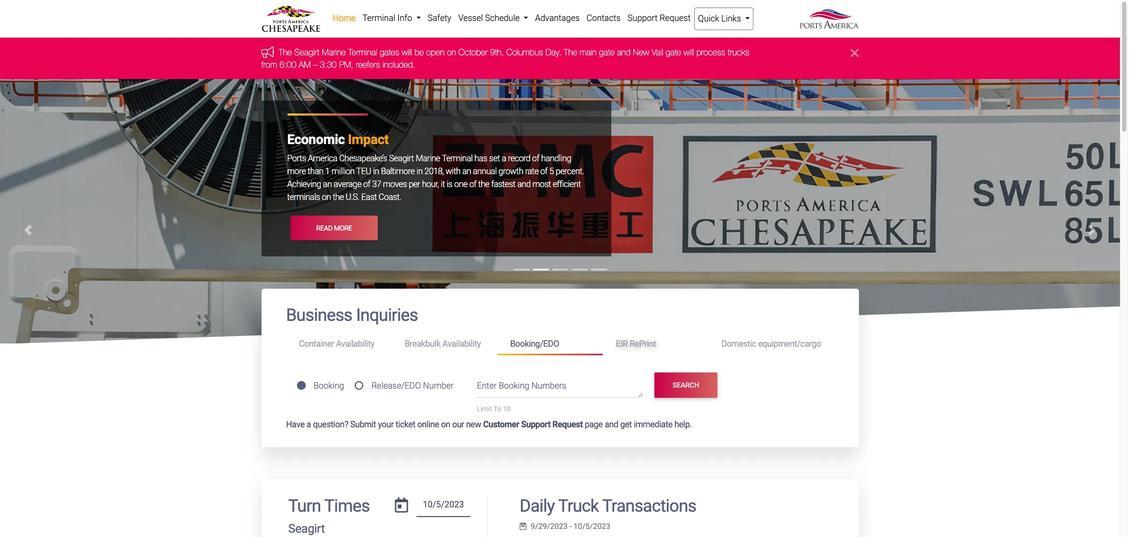 Task type: locate. For each thing, give the bounding box(es) containing it.
customer support request link
[[483, 420, 583, 430]]

1 horizontal spatial the
[[478, 179, 490, 190]]

the right day.
[[564, 48, 577, 57]]

1 the from the left
[[279, 48, 292, 57]]

1 horizontal spatial gate
[[666, 48, 681, 57]]

daily
[[520, 497, 555, 517]]

1 horizontal spatial a
[[502, 154, 506, 164]]

1 vertical spatial request
[[553, 420, 583, 430]]

turn times
[[288, 497, 370, 517]]

request left quick
[[660, 13, 691, 23]]

5
[[550, 166, 554, 177]]

0 vertical spatial request
[[660, 13, 691, 23]]

terminal info
[[363, 13, 414, 23]]

support up new
[[628, 13, 658, 23]]

search button
[[655, 373, 718, 398]]

and left get
[[605, 420, 619, 430]]

10
[[503, 406, 511, 414]]

main content containing business inquiries
[[253, 289, 867, 538]]

0 horizontal spatial the
[[279, 48, 292, 57]]

availability for breakbulk availability
[[443, 339, 481, 349]]

1 horizontal spatial will
[[684, 48, 694, 57]]

0 vertical spatial on
[[447, 48, 456, 57]]

1 in from the left
[[373, 166, 379, 177]]

container availability link
[[286, 335, 392, 354]]

a right set
[[502, 154, 506, 164]]

support right customer
[[521, 420, 551, 430]]

2 vertical spatial on
[[441, 420, 450, 430]]

terminal
[[363, 13, 395, 23], [348, 48, 377, 57], [442, 154, 473, 164]]

on right open
[[447, 48, 456, 57]]

will left be
[[402, 48, 412, 57]]

37
[[372, 179, 381, 190]]

on right terminals
[[322, 192, 331, 203]]

will
[[402, 48, 412, 57], [684, 48, 694, 57]]

0 horizontal spatial booking
[[314, 381, 344, 391]]

limit to 10
[[477, 406, 511, 414]]

None text field
[[417, 497, 470, 518]]

1 horizontal spatial booking
[[499, 381, 530, 392]]

in up per
[[417, 166, 423, 177]]

economic engine image
[[0, 79, 1120, 538]]

with
[[446, 166, 461, 177]]

0 horizontal spatial a
[[307, 420, 311, 430]]

9/29/2023
[[531, 523, 568, 532]]

of left 37
[[363, 179, 370, 190]]

0 horizontal spatial marine
[[322, 48, 346, 57]]

breakbulk availability link
[[392, 335, 497, 354]]

eir reprint link
[[603, 335, 709, 354]]

and inside the seagirt marine terminal gates will be open on october 9th, columbus day. the main gate and new vail gate will process trucks from 6:00 am – 3:30 pm, reefers included.
[[617, 48, 631, 57]]

1 vertical spatial seagirt
[[389, 154, 414, 164]]

one
[[454, 179, 468, 190]]

gate right main
[[599, 48, 615, 57]]

2 vertical spatial and
[[605, 420, 619, 430]]

terminal inside the seagirt marine terminal gates will be open on october 9th, columbus day. the main gate and new vail gate will process trucks from 6:00 am – 3:30 pm, reefers included.
[[348, 48, 377, 57]]

included.
[[383, 60, 415, 69]]

equipment/cargo
[[758, 339, 821, 349]]

schedule
[[485, 13, 520, 23]]

set
[[489, 154, 500, 164]]

0 horizontal spatial in
[[373, 166, 379, 177]]

on left our on the left bottom
[[441, 420, 450, 430]]

the
[[478, 179, 490, 190], [333, 192, 344, 203]]

2 availability from the left
[[443, 339, 481, 349]]

gate right vail
[[666, 48, 681, 57]]

and inside main content
[[605, 420, 619, 430]]

3:30
[[320, 60, 337, 69]]

rate
[[525, 166, 539, 177]]

0 vertical spatial support
[[628, 13, 658, 23]]

it
[[441, 179, 445, 190]]

has
[[475, 154, 487, 164]]

1 vertical spatial the
[[333, 192, 344, 203]]

terminal left info
[[363, 13, 395, 23]]

the down the annual
[[478, 179, 490, 190]]

a right the have
[[307, 420, 311, 430]]

0 vertical spatial marine
[[322, 48, 346, 57]]

advantages
[[535, 13, 580, 23]]

home link
[[329, 8, 359, 29]]

availability inside container availability link
[[336, 339, 375, 349]]

growth
[[499, 166, 524, 177]]

terminal up with
[[442, 154, 473, 164]]

an down the 1
[[323, 179, 332, 190]]

booking up '10'
[[499, 381, 530, 392]]

1 vertical spatial a
[[307, 420, 311, 430]]

0 horizontal spatial an
[[323, 179, 332, 190]]

breakbulk
[[405, 339, 441, 349]]

availability inside breakbulk availability link
[[443, 339, 481, 349]]

daily truck transactions
[[520, 497, 697, 517]]

of up the rate
[[532, 154, 540, 164]]

impact
[[348, 132, 389, 148]]

0 vertical spatial terminal
[[363, 13, 395, 23]]

Enter Booking Numbers text field
[[477, 380, 643, 399]]

a
[[502, 154, 506, 164], [307, 420, 311, 430]]

turn
[[288, 497, 321, 517]]

on inside ports america chesapeake's seagirt marine terminal has set a record of handling more than 1 million teu in baltimore in 2018,                         with an annual growth rate of 5 percent. achieving an average of 37 moves per hour, it is one of the fastest and most efficient terminals on the u.s. east coast.
[[322, 192, 331, 203]]

main content
[[253, 289, 867, 538]]

home
[[333, 13, 356, 23]]

our
[[452, 420, 464, 430]]

0 horizontal spatial availability
[[336, 339, 375, 349]]

calendar week image
[[520, 523, 527, 531]]

availability right breakbulk
[[443, 339, 481, 349]]

am
[[299, 60, 311, 69]]

booking/edo
[[510, 339, 559, 349]]

east
[[361, 192, 377, 203]]

0 horizontal spatial request
[[553, 420, 583, 430]]

request
[[660, 13, 691, 23], [553, 420, 583, 430]]

day.
[[546, 48, 562, 57]]

0 horizontal spatial support
[[521, 420, 551, 430]]

0 horizontal spatial will
[[402, 48, 412, 57]]

eir
[[616, 339, 628, 349]]

be
[[415, 48, 424, 57]]

1 gate from the left
[[599, 48, 615, 57]]

1 vertical spatial terminal
[[348, 48, 377, 57]]

columbus
[[507, 48, 543, 57]]

process
[[697, 48, 726, 57]]

1 vertical spatial on
[[322, 192, 331, 203]]

an right with
[[463, 166, 471, 177]]

record
[[508, 154, 531, 164]]

1 vertical spatial an
[[323, 179, 332, 190]]

booking up question?
[[314, 381, 344, 391]]

per
[[409, 179, 420, 190]]

and down the rate
[[517, 179, 531, 190]]

ports america chesapeake's seagirt marine terminal has set a record of handling more than 1 million teu in baltimore in 2018,                         with an annual growth rate of 5 percent. achieving an average of 37 moves per hour, it is one of the fastest and most efficient terminals on the u.s. east coast.
[[287, 154, 584, 203]]

2 the from the left
[[564, 48, 577, 57]]

0 vertical spatial a
[[502, 154, 506, 164]]

availability for container availability
[[336, 339, 375, 349]]

1 horizontal spatial an
[[463, 166, 471, 177]]

–
[[313, 60, 318, 69]]

economic
[[287, 132, 345, 148]]

container availability
[[299, 339, 375, 349]]

seagirt up baltimore
[[389, 154, 414, 164]]

1 availability from the left
[[336, 339, 375, 349]]

seagirt up the am
[[294, 48, 320, 57]]

support request link
[[624, 8, 694, 29]]

marine up "3:30"
[[322, 48, 346, 57]]

in right teu
[[373, 166, 379, 177]]

domestic equipment/cargo
[[722, 339, 821, 349]]

0 vertical spatial and
[[617, 48, 631, 57]]

bullhorn image
[[261, 46, 279, 58]]

more
[[287, 166, 306, 177]]

domestic
[[722, 339, 757, 349]]

the left u.s.
[[333, 192, 344, 203]]

handling
[[541, 154, 571, 164]]

request left page
[[553, 420, 583, 430]]

support
[[628, 13, 658, 23], [521, 420, 551, 430]]

read more link
[[290, 216, 378, 241]]

the up 6:00
[[279, 48, 292, 57]]

terminal up reefers
[[348, 48, 377, 57]]

and inside ports america chesapeake's seagirt marine terminal has set a record of handling more than 1 million teu in baltimore in 2018,                         with an annual growth rate of 5 percent. achieving an average of 37 moves per hour, it is one of the fastest and most efficient terminals on the u.s. east coast.
[[517, 179, 531, 190]]

is
[[447, 179, 453, 190]]

1 horizontal spatial the
[[564, 48, 577, 57]]

2 vertical spatial terminal
[[442, 154, 473, 164]]

1 vertical spatial support
[[521, 420, 551, 430]]

seagirt
[[294, 48, 320, 57], [389, 154, 414, 164], [288, 522, 325, 536]]

will left the process
[[684, 48, 694, 57]]

availability
[[336, 339, 375, 349], [443, 339, 481, 349]]

enter
[[477, 381, 497, 392]]

quick
[[698, 13, 720, 24]]

1 horizontal spatial availability
[[443, 339, 481, 349]]

coast.
[[379, 192, 401, 203]]

submit
[[350, 420, 376, 430]]

average
[[334, 179, 362, 190]]

main
[[580, 48, 597, 57]]

1 vertical spatial marine
[[416, 154, 440, 164]]

1 horizontal spatial marine
[[416, 154, 440, 164]]

0 horizontal spatial gate
[[599, 48, 615, 57]]

0 horizontal spatial the
[[333, 192, 344, 203]]

new
[[633, 48, 650, 57]]

online
[[417, 420, 439, 430]]

1 horizontal spatial in
[[417, 166, 423, 177]]

availability down business inquiries
[[336, 339, 375, 349]]

moves
[[383, 179, 407, 190]]

0 vertical spatial seagirt
[[294, 48, 320, 57]]

october
[[459, 48, 488, 57]]

seagirt down turn
[[288, 522, 325, 536]]

1 vertical spatial and
[[517, 179, 531, 190]]

on inside main content
[[441, 420, 450, 430]]

teu
[[356, 166, 371, 177]]

seagirt inside ports america chesapeake's seagirt marine terminal has set a record of handling more than 1 million teu in baltimore in 2018,                         with an annual growth rate of 5 percent. achieving an average of 37 moves per hour, it is one of the fastest and most efficient terminals on the u.s. east coast.
[[389, 154, 414, 164]]

request inside main content
[[553, 420, 583, 430]]

0 vertical spatial an
[[463, 166, 471, 177]]

truck
[[558, 497, 599, 517]]

and left new
[[617, 48, 631, 57]]

marine up 2018,
[[416, 154, 440, 164]]

support request
[[628, 13, 691, 23]]

the seagirt marine terminal gates will be open on october 9th, columbus day. the main gate and new vail gate will process trucks from 6:00 am – 3:30 pm, reefers included. alert
[[0, 38, 1120, 79]]



Task type: describe. For each thing, give the bounding box(es) containing it.
marine inside the seagirt marine terminal gates will be open on october 9th, columbus day. the main gate and new vail gate will process trucks from 6:00 am – 3:30 pm, reefers included.
[[322, 48, 346, 57]]

have a question? submit your ticket online on our new customer support request page and get immediate help.
[[286, 420, 692, 430]]

contacts
[[587, 13, 621, 23]]

terminal inside ports america chesapeake's seagirt marine terminal has set a record of handling more than 1 million teu in baltimore in 2018,                         with an annual growth rate of 5 percent. achieving an average of 37 moves per hour, it is one of the fastest and most efficient terminals on the u.s. east coast.
[[442, 154, 473, 164]]

2 will from the left
[[684, 48, 694, 57]]

read more
[[316, 224, 352, 232]]

0 vertical spatial the
[[478, 179, 490, 190]]

domestic equipment/cargo link
[[709, 335, 834, 354]]

close image
[[851, 47, 859, 59]]

inquiries
[[356, 305, 418, 326]]

container
[[299, 339, 334, 349]]

1 horizontal spatial support
[[628, 13, 658, 23]]

the seagirt marine terminal gates will be open on october 9th, columbus day. the main gate and new vail gate will process trucks from 6:00 am – 3:30 pm, reefers included. link
[[261, 48, 750, 69]]

of right one
[[469, 179, 477, 190]]

annual
[[473, 166, 497, 177]]

of left 5
[[541, 166, 548, 177]]

to
[[494, 406, 501, 414]]

limit
[[477, 406, 492, 414]]

release/edo number
[[372, 381, 454, 391]]

help.
[[675, 420, 692, 430]]

page
[[585, 420, 603, 430]]

10/5/2023
[[574, 523, 611, 532]]

6:00
[[280, 60, 296, 69]]

ticket
[[396, 420, 416, 430]]

vessel schedule link
[[455, 8, 532, 29]]

2018,
[[425, 166, 444, 177]]

1 will from the left
[[402, 48, 412, 57]]

million
[[332, 166, 355, 177]]

enter booking numbers
[[477, 381, 567, 392]]

contacts link
[[583, 8, 624, 29]]

1 horizontal spatial request
[[660, 13, 691, 23]]

search
[[673, 382, 700, 390]]

vessel schedule
[[458, 13, 522, 23]]

marine inside ports america chesapeake's seagirt marine terminal has set a record of handling more than 1 million teu in baltimore in 2018,                         with an annual growth rate of 5 percent. achieving an average of 37 moves per hour, it is one of the fastest and most efficient terminals on the u.s. east coast.
[[416, 154, 440, 164]]

efficient
[[553, 179, 581, 190]]

9/29/2023 - 10/5/2023
[[531, 523, 611, 532]]

chesapeake's
[[339, 154, 387, 164]]

number
[[423, 381, 454, 391]]

terminals
[[287, 192, 320, 203]]

-
[[570, 523, 572, 532]]

info
[[398, 13, 412, 23]]

quick links link
[[694, 8, 754, 30]]

numbers
[[532, 381, 567, 392]]

open
[[426, 48, 445, 57]]

economic impact
[[287, 132, 389, 148]]

vessel
[[458, 13, 483, 23]]

achieving
[[287, 179, 321, 190]]

business inquiries
[[286, 305, 418, 326]]

safety link
[[424, 8, 455, 29]]

vail
[[652, 48, 664, 57]]

america
[[308, 154, 338, 164]]

business
[[286, 305, 352, 326]]

trucks
[[728, 48, 750, 57]]

u.s.
[[346, 192, 360, 203]]

on inside the seagirt marine terminal gates will be open on october 9th, columbus day. the main gate and new vail gate will process trucks from 6:00 am – 3:30 pm, reefers included.
[[447, 48, 456, 57]]

from
[[261, 60, 277, 69]]

pm,
[[339, 60, 354, 69]]

customer
[[483, 420, 519, 430]]

the seagirt marine terminal gates will be open on october 9th, columbus day. the main gate and new vail gate will process trucks from 6:00 am – 3:30 pm, reefers included.
[[261, 48, 750, 69]]

breakbulk availability
[[405, 339, 481, 349]]

2 vertical spatial seagirt
[[288, 522, 325, 536]]

seagirt inside the seagirt marine terminal gates will be open on october 9th, columbus day. the main gate and new vail gate will process trucks from 6:00 am – 3:30 pm, reefers included.
[[294, 48, 320, 57]]

calendar day image
[[395, 499, 408, 514]]

read
[[316, 224, 333, 232]]

immediate
[[634, 420, 673, 430]]

new
[[466, 420, 481, 430]]

2 gate from the left
[[666, 48, 681, 57]]

2 in from the left
[[417, 166, 423, 177]]

safety
[[428, 13, 452, 23]]

gates
[[380, 48, 399, 57]]

have
[[286, 420, 305, 430]]

your
[[378, 420, 394, 430]]

reefers
[[356, 60, 380, 69]]

1
[[325, 166, 330, 177]]

booking/edo link
[[497, 335, 603, 356]]

transactions
[[602, 497, 697, 517]]

terminal info link
[[359, 8, 424, 29]]

hour,
[[422, 179, 439, 190]]

more
[[334, 224, 352, 232]]

a inside ports america chesapeake's seagirt marine terminal has set a record of handling more than 1 million teu in baltimore in 2018,                         with an annual growth rate of 5 percent. achieving an average of 37 moves per hour, it is one of the fastest and most efficient terminals on the u.s. east coast.
[[502, 154, 506, 164]]



Task type: vqa. For each thing, say whether or not it's contained in the screenshot.
2nd browser image from the bottom
no



